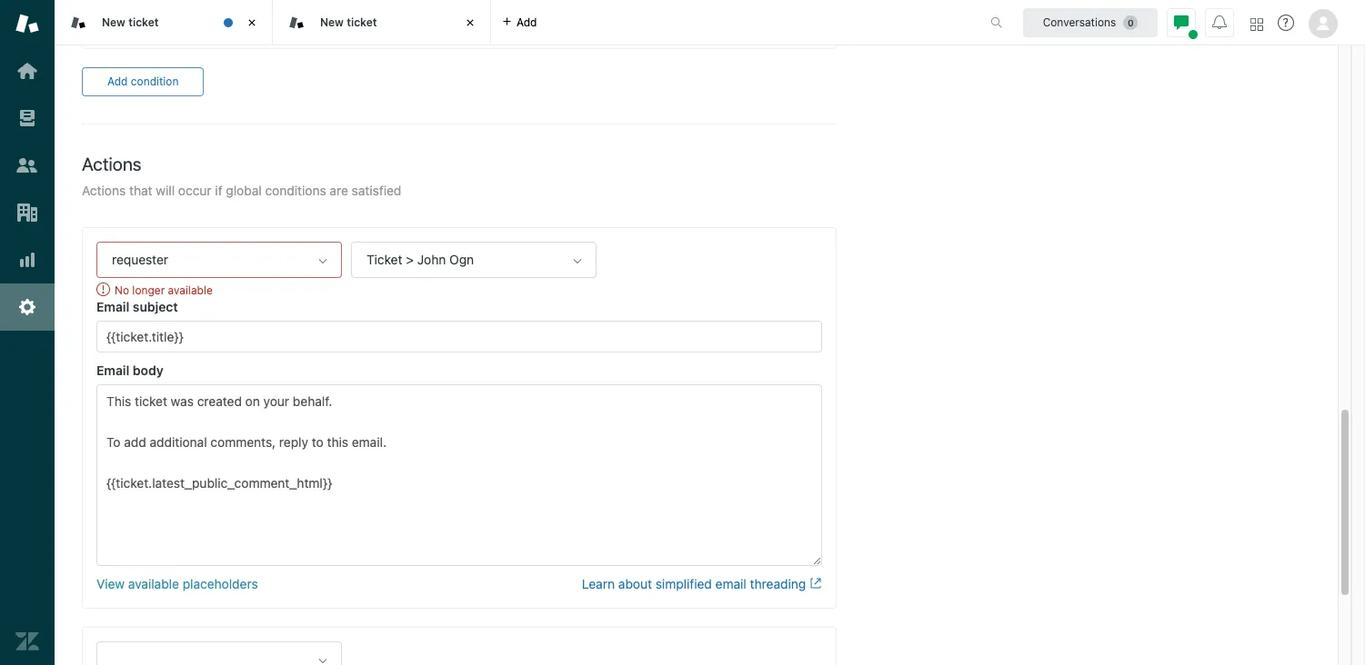 Task type: locate. For each thing, give the bounding box(es) containing it.
zendesk support image
[[15, 12, 39, 35]]

zendesk image
[[15, 630, 39, 654]]

0 horizontal spatial new ticket
[[102, 15, 159, 29]]

organizations image
[[15, 201, 39, 225]]

1 ticket from the left
[[128, 15, 159, 29]]

views image
[[15, 106, 39, 130]]

0 horizontal spatial new
[[102, 15, 125, 29]]

button displays agent's chat status as online. image
[[1174, 15, 1189, 30]]

0 horizontal spatial close image
[[243, 14, 261, 32]]

reporting image
[[15, 248, 39, 272]]

1 horizontal spatial close image
[[461, 14, 479, 32]]

0 horizontal spatial ticket
[[128, 15, 159, 29]]

admin image
[[15, 296, 39, 319]]

1 horizontal spatial new ticket
[[320, 15, 377, 29]]

new ticket tab
[[55, 0, 273, 45], [273, 0, 491, 45]]

new ticket
[[102, 15, 159, 29], [320, 15, 377, 29]]

1 horizontal spatial new
[[320, 15, 344, 29]]

2 ticket from the left
[[347, 15, 377, 29]]

close image
[[243, 14, 261, 32], [461, 14, 479, 32]]

ticket
[[128, 15, 159, 29], [347, 15, 377, 29]]

1 horizontal spatial ticket
[[347, 15, 377, 29]]

1 new ticket from the left
[[102, 15, 159, 29]]

1 new ticket tab from the left
[[55, 0, 273, 45]]

main element
[[0, 0, 55, 666]]

new
[[102, 15, 125, 29], [320, 15, 344, 29]]



Task type: describe. For each thing, give the bounding box(es) containing it.
add button
[[491, 0, 548, 45]]

customers image
[[15, 154, 39, 177]]

add
[[517, 15, 537, 29]]

get help image
[[1278, 15, 1294, 31]]

2 new ticket from the left
[[320, 15, 377, 29]]

1 close image from the left
[[243, 14, 261, 32]]

ticket for 1st new ticket tab from the right
[[347, 15, 377, 29]]

conversations
[[1043, 15, 1116, 29]]

2 close image from the left
[[461, 14, 479, 32]]

1 new from the left
[[102, 15, 125, 29]]

notifications image
[[1212, 15, 1227, 30]]

2 new ticket tab from the left
[[273, 0, 491, 45]]

ticket for 1st new ticket tab from left
[[128, 15, 159, 29]]

conversations button
[[1023, 8, 1158, 37]]

get started image
[[15, 59, 39, 83]]

2 new from the left
[[320, 15, 344, 29]]

zendesk products image
[[1251, 18, 1263, 30]]

tabs tab list
[[55, 0, 971, 45]]



Task type: vqa. For each thing, say whether or not it's contained in the screenshot.
Notifications icon
yes



